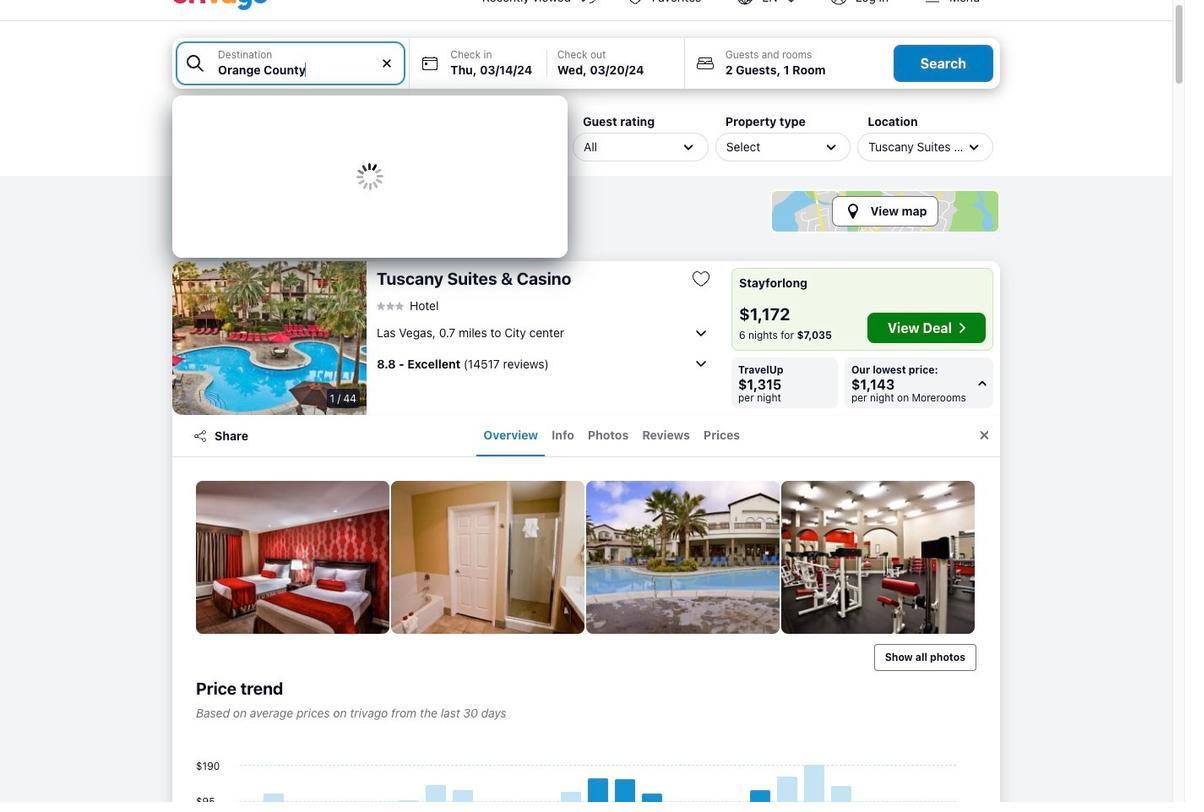 Task type: vqa. For each thing, say whether or not it's contained in the screenshot.
Clear Icon
yes



Task type: describe. For each thing, give the bounding box(es) containing it.
tuscany suites & casino, (las vegas, usa) image
[[172, 261, 367, 415]]

clear image
[[380, 56, 395, 71]]



Task type: locate. For each thing, give the bounding box(es) containing it.
None field
[[172, 38, 568, 258]]

tab list
[[259, 416, 966, 456]]

Where to? search field
[[218, 61, 399, 79]]

trivago logo image
[[172, 0, 269, 10]]



